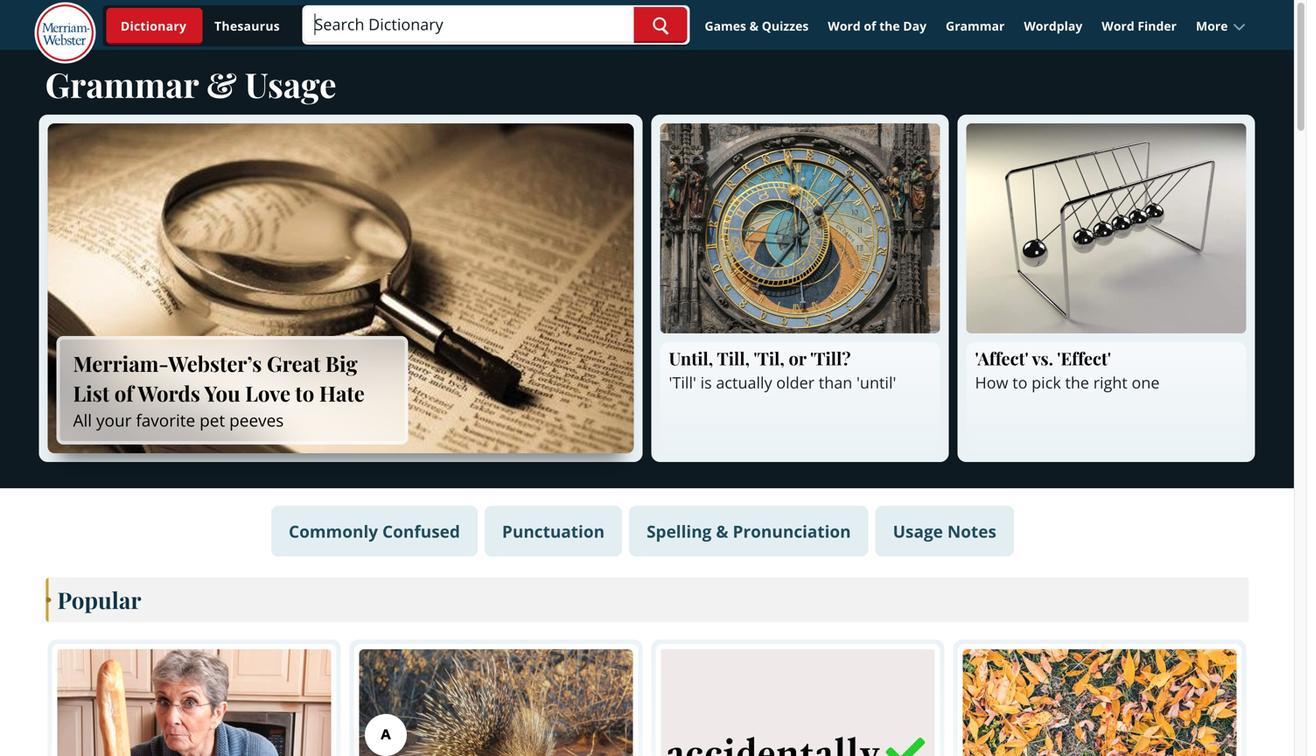 Task type: locate. For each thing, give the bounding box(es) containing it.
0 horizontal spatial to
[[295, 379, 314, 407]]

0 horizontal spatial the
[[880, 18, 900, 34]]

to down great
[[295, 379, 314, 407]]

of left day
[[864, 18, 876, 34]]

1 vertical spatial grammar
[[45, 61, 198, 107]]

how
[[975, 372, 1009, 393]]

'til,
[[754, 347, 785, 370]]

grammar
[[946, 18, 1005, 34], [45, 61, 198, 107]]

1 horizontal spatial the
[[1065, 372, 1089, 393]]

0 vertical spatial of
[[864, 18, 876, 34]]

the down 'effect'
[[1065, 372, 1089, 393]]

0 vertical spatial &
[[750, 18, 759, 34]]

you
[[204, 379, 240, 407]]

word for word finder
[[1102, 18, 1135, 34]]

great
[[267, 349, 321, 377]]

0 horizontal spatial grammar
[[45, 61, 198, 107]]

day
[[903, 18, 927, 34]]

word finder link
[[1094, 10, 1185, 41]]

love
[[245, 379, 291, 407]]

& for spelling
[[716, 520, 729, 542]]

to inside merriam-webster's great big list of words you love to hate all your favorite pet peeves
[[295, 379, 314, 407]]

0 horizontal spatial word
[[828, 18, 861, 34]]

'till'
[[669, 372, 697, 393]]

1 vertical spatial usage
[[893, 520, 943, 542]]

actually
[[716, 372, 772, 393]]

usage notes link
[[876, 506, 1014, 556]]

more button
[[1188, 10, 1254, 41]]

grammar for grammar
[[946, 18, 1005, 34]]

accidentally with green check mark image
[[661, 649, 935, 756]]

one
[[1132, 372, 1160, 393]]

commonly
[[289, 520, 378, 542]]

1 horizontal spatial to
[[1013, 372, 1028, 393]]

of
[[864, 18, 876, 34], [114, 379, 134, 407]]

word right the 'quizzes'
[[828, 18, 861, 34]]

word left finder
[[1102, 18, 1135, 34]]

0 vertical spatial grammar
[[946, 18, 1005, 34]]

1 word from the left
[[828, 18, 861, 34]]

2 word from the left
[[1102, 18, 1135, 34]]

1 vertical spatial &
[[206, 61, 237, 107]]

word of the day
[[828, 18, 927, 34]]

1 horizontal spatial grammar
[[946, 18, 1005, 34]]

0 horizontal spatial &
[[206, 61, 237, 107]]

until, till, 'til, or 'till? 'till' is actually older than 'until'
[[669, 347, 896, 393]]

vs.
[[1032, 347, 1054, 370]]

right
[[1094, 372, 1128, 393]]

1 horizontal spatial &
[[716, 520, 729, 542]]

1 vertical spatial the
[[1065, 372, 1089, 393]]

to left pick at the right
[[1013, 372, 1028, 393]]

pick
[[1032, 372, 1061, 393]]

1 horizontal spatial word
[[1102, 18, 1135, 34]]

commonly confused link
[[271, 506, 478, 556]]

older
[[776, 372, 815, 393]]

merriam webster - established 1828 image
[[35, 2, 96, 65]]

0 vertical spatial the
[[880, 18, 900, 34]]

2 horizontal spatial &
[[750, 18, 759, 34]]

hate
[[319, 379, 365, 407]]

punctuation
[[502, 520, 605, 542]]

grammar right day
[[946, 18, 1005, 34]]

&
[[750, 18, 759, 34], [206, 61, 237, 107], [716, 520, 729, 542]]

the inside 'affect' vs. 'effect' how to pick the right one
[[1065, 372, 1089, 393]]

until,
[[669, 347, 713, 370]]

alt 5b3a37db4f353 image
[[967, 123, 1247, 333]]

0 horizontal spatial of
[[114, 379, 134, 407]]

list
[[73, 379, 109, 407]]

your
[[96, 409, 132, 431]]

spelling
[[647, 520, 712, 542]]

search word image
[[652, 17, 669, 35]]

grammar down the toggle search dictionary/thesaurus image
[[45, 61, 198, 107]]

0 horizontal spatial usage
[[245, 61, 337, 107]]

grammar for grammar & usage
[[45, 61, 198, 107]]

open dictionary with magnifying glass image
[[48, 123, 634, 453]]

prague cloc image
[[660, 123, 940, 333]]

the
[[880, 18, 900, 34], [1065, 372, 1089, 393]]

usage
[[245, 61, 337, 107], [893, 520, 943, 542]]

1 horizontal spatial of
[[864, 18, 876, 34]]

word
[[828, 18, 861, 34], [1102, 18, 1135, 34]]

Search search field
[[304, 7, 687, 43]]

of up your
[[114, 379, 134, 407]]

popular
[[57, 584, 141, 615]]

2 vertical spatial &
[[716, 520, 729, 542]]

to
[[1013, 372, 1028, 393], [295, 379, 314, 407]]

& for games
[[750, 18, 759, 34]]

the left day
[[880, 18, 900, 34]]

merriam-webster's great big list of words you love to hate all your favorite pet peeves
[[73, 349, 365, 431]]

1 vertical spatial of
[[114, 379, 134, 407]]

grammar inside 'link'
[[946, 18, 1005, 34]]

word for word of the day
[[828, 18, 861, 34]]

word finder
[[1102, 18, 1177, 34]]

confused
[[382, 520, 460, 542]]



Task type: vqa. For each thing, say whether or not it's contained in the screenshot.
the leftmost Advertisement Element
no



Task type: describe. For each thing, give the bounding box(es) containing it.
till,
[[717, 347, 750, 370]]

games & quizzes
[[705, 18, 809, 34]]

spelling & pronunciation
[[647, 520, 851, 542]]

is
[[701, 372, 712, 393]]

or
[[789, 347, 807, 370]]

'until'
[[857, 372, 896, 393]]

grammar & usage link
[[45, 53, 337, 115]]

than
[[819, 372, 853, 393]]

peeves
[[229, 409, 284, 431]]

notes
[[948, 520, 997, 542]]

merriam-
[[73, 349, 168, 377]]

'effect'
[[1057, 347, 1111, 370]]

to inside 'affect' vs. 'effect' how to pick the right one
[[1013, 372, 1028, 393]]

all
[[73, 409, 92, 431]]

grammar & usage
[[45, 61, 337, 107]]

commonly confused
[[289, 520, 460, 542]]

1 horizontal spatial usage
[[893, 520, 943, 542]]

games & quizzes link
[[697, 10, 817, 41]]

point of view shot of feet standing on fallen leaves image
[[963, 649, 1237, 756]]

of inside merriam-webster's great big list of words you love to hate all your favorite pet peeves
[[114, 379, 134, 407]]

pronunciation
[[733, 520, 851, 542]]

big
[[325, 349, 358, 377]]

wordplay link
[[1016, 10, 1091, 41]]

coup de grace image
[[57, 649, 331, 756]]

alt 63dc598234e8f image
[[359, 649, 633, 756]]

merriam-webster logo link
[[35, 2, 96, 65]]

finder
[[1138, 18, 1177, 34]]

words
[[138, 379, 200, 407]]

pet
[[200, 409, 225, 431]]

'affect' vs. 'effect' how to pick the right one
[[975, 347, 1160, 393]]

0 vertical spatial usage
[[245, 61, 337, 107]]

'till?
[[810, 347, 851, 370]]

'affect'
[[975, 347, 1029, 370]]

& for grammar
[[206, 61, 237, 107]]

webster's
[[168, 349, 262, 377]]

toggle search dictionary/thesaurus image
[[106, 8, 203, 45]]

spelling & pronunciation link
[[629, 506, 869, 556]]

wordplay
[[1024, 18, 1083, 34]]

games
[[705, 18, 746, 34]]

favorite
[[136, 409, 195, 431]]

grammar link
[[938, 10, 1013, 41]]

word of the day link
[[820, 10, 935, 41]]

quizzes
[[762, 18, 809, 34]]

usage notes
[[893, 520, 997, 542]]

punctuation link
[[485, 506, 622, 556]]

more
[[1196, 18, 1228, 34]]



